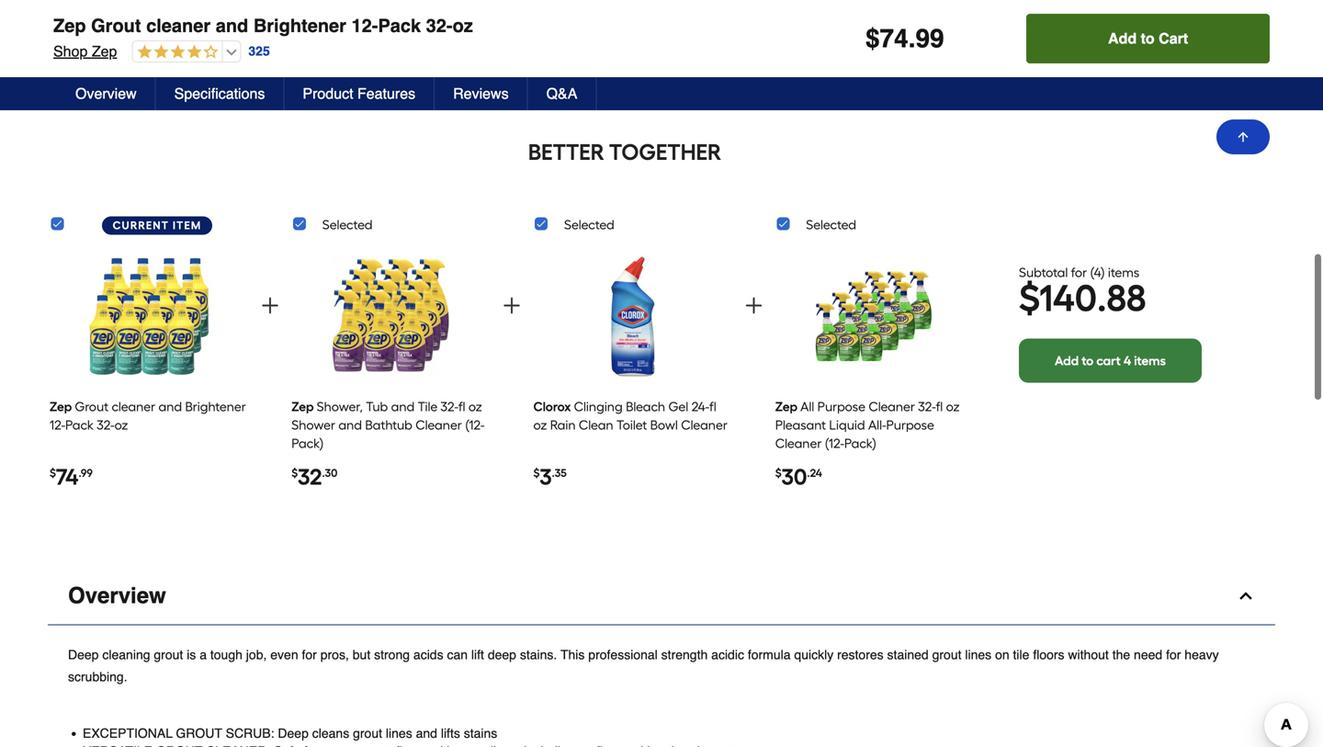Task type: locate. For each thing, give the bounding box(es) containing it.
0 horizontal spatial pack)
[[292, 436, 324, 451]]

pack) down shower
[[292, 436, 324, 451]]

zep for 74
[[50, 399, 72, 415]]

74
[[880, 24, 909, 53], [56, 464, 79, 490]]

cart
[[1097, 353, 1121, 368]]

for right even
[[302, 648, 317, 662]]

$ for $ 74 .99
[[50, 467, 56, 480]]

add to cart link inside the 7 list item
[[1076, 49, 1241, 90]]

6 left .
[[880, 9, 892, 35]]

0 horizontal spatial (12-
[[465, 417, 485, 433]]

$ inside subtotal for ( 4 ) items $ 140 .88
[[1019, 276, 1040, 320]]

(12- inside shower, tub and tile 32-fl oz shower and bathtub cleaner (12- pack)
[[465, 417, 485, 433]]

add to cart for 4
[[270, 51, 339, 67]]

plus image
[[259, 295, 281, 317], [501, 295, 523, 317]]

74 for .
[[880, 24, 909, 53]]

fl inside clinging bleach gel 24-fl oz rain clean toilet bowl cleaner
[[710, 399, 717, 415]]

1 horizontal spatial purpose
[[887, 417, 935, 433]]

$ left .
[[866, 24, 880, 53]]

add to cart link inside 4 list item
[[253, 49, 417, 90]]

0 horizontal spatial 4
[[262, 9, 275, 35]]

add to cart link inside 6 list item
[[873, 49, 1035, 90]]

(12- inside the all purpose cleaner 32-fl oz pleasant liquid all-purpose cleaner (12-pack)
[[825, 436, 845, 451]]

3 selected from the left
[[806, 217, 857, 233]]

deep
[[68, 648, 99, 662], [278, 726, 309, 741]]

product
[[303, 85, 353, 102]]

oz inside grout cleaner and brightener 12-pack 32-oz
[[115, 417, 128, 433]]

add to cart inside 10 list item
[[64, 51, 133, 67]]

shop
[[53, 43, 88, 60]]

zep grout cleaner and brightener 12-pack 32-oz
[[53, 15, 473, 36]]

grout
[[154, 648, 183, 662], [933, 648, 962, 662], [353, 726, 382, 741]]

1 vertical spatial purpose
[[887, 417, 935, 433]]

6 up reviews at top
[[468, 9, 480, 35]]

1 horizontal spatial (12-
[[825, 436, 845, 451]]

add
[[1109, 30, 1137, 47], [64, 51, 88, 67], [270, 51, 294, 67], [888, 51, 912, 67], [1094, 51, 1118, 67], [1055, 353, 1079, 368]]

$ left .99
[[50, 467, 56, 480]]

32 list item
[[292, 243, 491, 516]]

1 horizontal spatial selected
[[564, 217, 615, 233]]

pack) down "liquid"
[[845, 436, 877, 451]]

0 vertical spatial brightener
[[254, 15, 347, 36]]

1 vertical spatial deep
[[278, 726, 309, 741]]

$ 10 .98
[[50, 9, 92, 35]]

1 horizontal spatial 4
[[1094, 265, 1102, 280]]

features
[[358, 85, 416, 102]]

for left (
[[1072, 265, 1088, 280]]

cart inside 10 list item
[[106, 51, 133, 67]]

plus image for 7
[[1076, 52, 1091, 67]]

12- up $ 74 .99
[[50, 417, 65, 433]]

2 pack) from the left
[[845, 436, 877, 451]]

0 horizontal spatial deep
[[68, 648, 99, 662]]

4 inside subtotal for ( 4 ) items $ 140 .88
[[1094, 265, 1102, 280]]

need
[[1134, 648, 1163, 662]]

1 horizontal spatial plus image
[[501, 295, 523, 317]]

1 vertical spatial 74
[[56, 464, 79, 490]]

purpose up "liquid"
[[818, 399, 866, 415]]

99
[[916, 24, 945, 53]]

cleaner inside shower, tub and tile 32-fl oz shower and bathtub cleaner (12- pack)
[[416, 417, 462, 433]]

$ left .24
[[776, 467, 782, 480]]

2 selected from the left
[[564, 217, 615, 233]]

add down $ 7 .08
[[1094, 51, 1118, 67]]

plus image inside 4 list item
[[253, 52, 268, 67]]

stained
[[888, 648, 929, 662]]

$ inside $ 6
[[461, 11, 468, 25]]

purpose
[[818, 399, 866, 415], [887, 417, 935, 433]]

on
[[996, 648, 1010, 662]]

shop zep
[[53, 43, 117, 60]]

2 horizontal spatial for
[[1167, 648, 1182, 662]]

10
[[56, 9, 78, 35]]

overview button up strength
[[48, 568, 1276, 626]]

add to cart inside the 7 list item
[[1094, 51, 1163, 67]]

0 vertical spatial purpose
[[818, 399, 866, 415]]

2 add to cart link from the left
[[253, 49, 417, 90]]

zep grout cleaner and brightener 12-pack 32-oz image
[[89, 250, 209, 384]]

0 horizontal spatial plus image
[[259, 295, 281, 317]]

to
[[1141, 30, 1155, 47], [91, 51, 103, 67], [297, 51, 309, 67], [915, 51, 927, 67], [1121, 51, 1133, 67], [1082, 353, 1094, 368]]

cart for 4
[[312, 51, 339, 67]]

0 horizontal spatial 74
[[56, 464, 79, 490]]

1 vertical spatial 4
[[1094, 265, 1102, 280]]

overview for the top overview button
[[75, 85, 137, 102]]

1 horizontal spatial for
[[1072, 265, 1088, 280]]

1 6 list item from the left
[[461, 0, 627, 90]]

add to cart link inside 10 list item
[[47, 49, 211, 90]]

2 horizontal spatial selected
[[806, 217, 857, 233]]

3 fl from the left
[[936, 399, 943, 415]]

all purpose cleaner 32-fl oz pleasant liquid all-purpose cleaner (12-pack)
[[776, 399, 960, 451]]

$ inside $ 32 .30
[[292, 467, 298, 480]]

$ left .16
[[256, 11, 262, 25]]

$ for $ 6
[[461, 11, 468, 25]]

1 horizontal spatial 74
[[880, 24, 909, 53]]

clinging bleach gel 24-fl oz rain clean toilet bowl cleaner
[[534, 399, 728, 433]]

heavy
[[1185, 648, 1220, 662]]

deep left cleans
[[278, 726, 309, 741]]

zep up shower
[[292, 399, 314, 415]]

1 vertical spatial cleaner
[[112, 399, 155, 415]]

0 vertical spatial 4
[[262, 9, 275, 35]]

cleaner down zep grout cleaner and brightener 12-pack 32-oz image
[[112, 399, 155, 415]]

7 list item
[[1076, 0, 1245, 90]]

deep inside the deep cleaning grout is a tough job, even for pros, but strong acids can lift deep stains. this professional strength acidic formula quickly restores stained grout lines on tile floors without the need for heavy scrubbing.
[[68, 648, 99, 662]]

32- inside the all purpose cleaner 32-fl oz pleasant liquid all-purpose cleaner (12-pack)
[[919, 399, 936, 415]]

74 inside "list item"
[[56, 464, 79, 490]]

and
[[216, 15, 248, 36], [159, 399, 182, 415], [391, 399, 415, 415], [339, 417, 362, 433], [416, 726, 438, 741]]

1 horizontal spatial 12-
[[352, 15, 378, 36]]

cleaner for 3
[[681, 417, 728, 433]]

6 list item
[[461, 0, 627, 90], [873, 0, 1039, 90]]

add inside add to cart 4 items 'link'
[[1055, 353, 1079, 368]]

add to cart 4 items link
[[1019, 339, 1202, 383]]

1 horizontal spatial lines
[[966, 648, 992, 662]]

.99
[[79, 467, 93, 480]]

zep inside the 30 list item
[[776, 399, 798, 415]]

items right 'cart'
[[1135, 353, 1167, 368]]

clean
[[579, 417, 614, 433]]

0 horizontal spatial 6 list item
[[461, 0, 627, 90]]

0 vertical spatial 74
[[880, 24, 909, 53]]

add down the $ 10 .98
[[64, 51, 88, 67]]

$ inside the $ 10 .98
[[50, 11, 56, 25]]

items
[[1109, 265, 1140, 280], [1135, 353, 1167, 368]]

cleaner inside clinging bleach gel 24-fl oz rain clean toilet bowl cleaner
[[681, 417, 728, 433]]

2 6 from the left
[[880, 9, 892, 35]]

zep up $ 74 .99
[[50, 399, 72, 415]]

1 selected from the left
[[322, 217, 373, 233]]

cart inside the 7 list item
[[1136, 51, 1163, 67]]

2 fl from the left
[[710, 399, 717, 415]]

0 horizontal spatial pack
[[65, 417, 94, 433]]

add to cart inside 4 list item
[[270, 51, 339, 67]]

cleaner for 32
[[416, 417, 462, 433]]

lines
[[966, 648, 992, 662], [386, 726, 412, 741]]

12- inside grout cleaner and brightener 12-pack 32-oz
[[50, 417, 65, 433]]

this
[[561, 648, 585, 662]]

32- inside grout cleaner and brightener 12-pack 32-oz
[[97, 417, 115, 433]]

grout
[[91, 15, 141, 36], [75, 399, 109, 415]]

items inside subtotal for ( 4 ) items $ 140 .88
[[1109, 265, 1140, 280]]

add inside add to cart button
[[1109, 30, 1137, 47]]

to inside 10 list item
[[91, 51, 103, 67]]

2 vertical spatial 4
[[1124, 353, 1132, 368]]

1 vertical spatial items
[[1135, 353, 1167, 368]]

$ left .30
[[292, 467, 298, 480]]

0 vertical spatial cleaner
[[146, 15, 211, 36]]

to inside 4 list item
[[297, 51, 309, 67]]

.
[[909, 24, 916, 53]]

4 add to cart link from the left
[[1076, 49, 1241, 90]]

plus image
[[47, 52, 62, 67], [253, 52, 268, 67], [1076, 52, 1091, 67], [743, 295, 765, 317]]

plus image for 74
[[259, 295, 281, 317]]

deep up scrubbing. at left bottom
[[68, 648, 99, 662]]

(
[[1091, 265, 1094, 280]]

1 vertical spatial (12-
[[825, 436, 845, 451]]

74 list item
[[50, 243, 249, 516]]

grout up shop zep
[[91, 15, 141, 36]]

$ 6
[[461, 9, 480, 35]]

add down .08
[[1109, 30, 1137, 47]]

6 add to cart
[[880, 9, 957, 67]]

lines left on
[[966, 648, 992, 662]]

4 inside list item
[[262, 9, 275, 35]]

0 horizontal spatial selected
[[322, 217, 373, 233]]

6 link
[[873, 0, 1039, 35]]

cart
[[1159, 30, 1189, 47], [106, 51, 133, 67], [312, 51, 339, 67], [930, 51, 957, 67], [1136, 51, 1163, 67]]

2 plus image from the left
[[501, 295, 523, 317]]

$ inside $ 74 .99
[[50, 467, 56, 480]]

.35
[[552, 467, 567, 480]]

1 6 from the left
[[468, 9, 480, 35]]

zep
[[53, 15, 86, 36], [92, 43, 117, 60], [50, 399, 72, 415], [292, 399, 314, 415], [776, 399, 798, 415]]

add to cart inside button
[[1109, 30, 1189, 47]]

2 horizontal spatial fl
[[936, 399, 943, 415]]

(12- right bathtub
[[465, 417, 485, 433]]

pack) inside shower, tub and tile 32-fl oz shower and bathtub cleaner (12- pack)
[[292, 436, 324, 451]]

for right need
[[1167, 648, 1182, 662]]

1 add to cart link from the left
[[47, 49, 211, 90]]

pack up features
[[378, 15, 421, 36]]

deep cleaning grout is a tough job, even for pros, but strong acids can lift deep stains. this professional strength acidic formula quickly restores stained grout lines on tile floors without the need for heavy scrubbing.
[[68, 648, 1220, 684]]

lines left lifts
[[386, 726, 412, 741]]

0 vertical spatial overview button
[[57, 77, 156, 110]]

(12- for 32
[[465, 417, 485, 433]]

cleaner up 4.3 stars image
[[146, 15, 211, 36]]

cart inside 4 list item
[[312, 51, 339, 67]]

add to cart link for 7
[[1076, 49, 1241, 90]]

fl for 3
[[710, 399, 717, 415]]

shower,
[[317, 399, 363, 415]]

$ inside $ 7 .08
[[1079, 11, 1086, 25]]

1 horizontal spatial pack)
[[845, 436, 877, 451]]

$ inside $ 4 .16
[[256, 11, 262, 25]]

cleaner down 24- on the right of the page
[[681, 417, 728, 433]]

overview button down shop zep
[[57, 77, 156, 110]]

zep inside 74 "list item"
[[50, 399, 72, 415]]

product features button
[[284, 77, 435, 110]]

cleaner up all-
[[869, 399, 916, 415]]

1 horizontal spatial 6
[[880, 9, 892, 35]]

acids
[[414, 648, 444, 662]]

1 horizontal spatial brightener
[[254, 15, 347, 36]]

clorox clinging bleach gel 24-fl oz rain clean toilet bowl cleaner image
[[573, 250, 693, 384]]

.98
[[78, 11, 92, 25]]

grout left is
[[154, 648, 183, 662]]

1 vertical spatial pack
[[65, 417, 94, 433]]

pack up .99
[[65, 417, 94, 433]]

plus image for 10
[[47, 52, 62, 67]]

0 horizontal spatial lines
[[386, 726, 412, 741]]

74 for .99
[[56, 464, 79, 490]]

plus image inside the 7 list item
[[1076, 52, 1091, 67]]

1 vertical spatial grout
[[75, 399, 109, 415]]

$
[[50, 11, 56, 25], [256, 11, 262, 25], [461, 11, 468, 25], [1079, 11, 1086, 25], [866, 24, 880, 53], [1019, 276, 1040, 320], [50, 467, 56, 480], [292, 467, 298, 480], [534, 467, 540, 480], [776, 467, 782, 480]]

0 vertical spatial overview
[[75, 85, 137, 102]]

0 horizontal spatial 6
[[468, 9, 480, 35]]

4 inside 'link'
[[1124, 353, 1132, 368]]

exceptional
[[83, 726, 173, 741]]

grout right stained
[[933, 648, 962, 662]]

cleaner down the tile
[[416, 417, 462, 433]]

items right )
[[1109, 265, 1140, 280]]

selected
[[322, 217, 373, 233], [564, 217, 615, 233], [806, 217, 857, 233]]

grout up .99
[[75, 399, 109, 415]]

add left 99
[[888, 51, 912, 67]]

0 horizontal spatial brightener
[[185, 399, 246, 415]]

pros,
[[321, 648, 349, 662]]

add to cart 4 items
[[1055, 353, 1167, 368]]

overview down shop zep
[[75, 85, 137, 102]]

zep left the all
[[776, 399, 798, 415]]

1 horizontal spatial fl
[[710, 399, 717, 415]]

1 vertical spatial overview
[[68, 583, 166, 609]]

2 horizontal spatial 4
[[1124, 353, 1132, 368]]

0 horizontal spatial fl
[[459, 399, 466, 415]]

4 for subtotal for ( 4 ) items $ 140 .88
[[1094, 265, 1102, 280]]

$ up reviews at top
[[461, 11, 468, 25]]

0 vertical spatial deep
[[68, 648, 99, 662]]

0 vertical spatial pack
[[378, 15, 421, 36]]

overview up cleaning
[[68, 583, 166, 609]]

pack) inside the all purpose cleaner 32-fl oz pleasant liquid all-purpose cleaner (12-pack)
[[845, 436, 877, 451]]

1 horizontal spatial grout
[[353, 726, 382, 741]]

zep shower, tub and tile 32-fl oz shower and bathtub cleaner (12-pack) image
[[331, 250, 451, 384]]

1 vertical spatial brightener
[[185, 399, 246, 415]]

cart for 10
[[106, 51, 133, 67]]

formula
[[748, 648, 791, 662]]

specifications button
[[156, 77, 284, 110]]

grout right cleans
[[353, 726, 382, 741]]

$ 32 .30
[[292, 464, 338, 490]]

$ left .08
[[1079, 11, 1086, 25]]

1 plus image from the left
[[259, 295, 281, 317]]

add inside 10 list item
[[64, 51, 88, 67]]

30 list item
[[776, 243, 975, 516]]

0 horizontal spatial 12-
[[50, 417, 65, 433]]

lift
[[472, 648, 484, 662]]

$ left .35 at the left
[[534, 467, 540, 480]]

deep
[[488, 648, 517, 662]]

cleaner down pleasant
[[776, 436, 822, 451]]

$ for $ 32 .30
[[292, 467, 298, 480]]

1 horizontal spatial pack
[[378, 15, 421, 36]]

add inside 6 add to cart
[[888, 51, 912, 67]]

purpose right "liquid"
[[887, 417, 935, 433]]

zep right shop at the left top of the page
[[92, 43, 117, 60]]

$ inside the $ 3 .35
[[534, 467, 540, 480]]

add right 325
[[270, 51, 294, 67]]

fl inside the all purpose cleaner 32-fl oz pleasant liquid all-purpose cleaner (12-pack)
[[936, 399, 943, 415]]

1 pack) from the left
[[292, 436, 324, 451]]

0 vertical spatial lines
[[966, 648, 992, 662]]

$ left (
[[1019, 276, 1040, 320]]

$ for $ 30 .24
[[776, 467, 782, 480]]

zep all purpose cleaner 32-fl oz pleasant liquid all-purpose cleaner (12-pack) image
[[815, 250, 935, 384]]

pack inside grout cleaner and brightener 12-pack 32-oz
[[65, 417, 94, 433]]

(12- down "liquid"
[[825, 436, 845, 451]]

tough
[[210, 648, 243, 662]]

$ inside $ 30 .24
[[776, 467, 782, 480]]

0 vertical spatial grout
[[91, 15, 141, 36]]

cleaner inside grout cleaner and brightener 12-pack 32-oz
[[112, 399, 155, 415]]

(12-
[[465, 417, 485, 433], [825, 436, 845, 451]]

4.3 stars image
[[133, 44, 218, 61]]

grout inside grout cleaner and brightener 12-pack 32-oz
[[75, 399, 109, 415]]

1 fl from the left
[[459, 399, 466, 415]]

add inside 4 list item
[[270, 51, 294, 67]]

add left 'cart'
[[1055, 353, 1079, 368]]

fl for 30
[[936, 399, 943, 415]]

12- up product features
[[352, 15, 378, 36]]

items inside add to cart 4 items 'link'
[[1135, 353, 1167, 368]]

overview
[[75, 85, 137, 102], [68, 583, 166, 609]]

plus image inside 10 list item
[[47, 52, 62, 67]]

$ left the .98
[[50, 11, 56, 25]]

0 vertical spatial (12-
[[465, 417, 485, 433]]

0 vertical spatial items
[[1109, 265, 1140, 280]]

12-
[[352, 15, 378, 36], [50, 417, 65, 433]]

strength
[[662, 648, 708, 662]]

grout
[[176, 726, 222, 741]]

1 vertical spatial 12-
[[50, 417, 65, 433]]

zep inside 32 list item
[[292, 399, 314, 415]]

1 horizontal spatial 6 list item
[[873, 0, 1039, 90]]

.24
[[807, 467, 823, 480]]

2 6 list item from the left
[[873, 0, 1039, 90]]

3 add to cart link from the left
[[873, 49, 1035, 90]]



Task type: vqa. For each thing, say whether or not it's contained in the screenshot.
bottom the White
no



Task type: describe. For each thing, give the bounding box(es) containing it.
together
[[609, 139, 722, 165]]

specifications
[[174, 85, 265, 102]]

scrubbing.
[[68, 670, 127, 684]]

1 horizontal spatial deep
[[278, 726, 309, 741]]

for inside subtotal for ( 4 ) items $ 140 .88
[[1072, 265, 1088, 280]]

$ for $ 3 .35
[[534, 467, 540, 480]]

zep for 32
[[292, 399, 314, 415]]

3 list item
[[534, 243, 733, 516]]

tile
[[1014, 648, 1030, 662]]

exceptional grout scrub: deep cleans grout lines and lifts stains
[[83, 726, 498, 741]]

product features
[[303, 85, 416, 102]]

.88
[[1098, 276, 1147, 320]]

32
[[298, 464, 322, 490]]

oz inside shower, tub and tile 32-fl oz shower and bathtub cleaner (12- pack)
[[469, 399, 482, 415]]

all
[[801, 399, 815, 415]]

to inside 'link'
[[1082, 353, 1094, 368]]

better
[[529, 139, 605, 165]]

grout cleaner and brightener 12-pack 32-oz
[[50, 399, 246, 433]]

zep up shop at the left top of the page
[[53, 15, 86, 36]]

a
[[200, 648, 207, 662]]

liquid
[[830, 417, 866, 433]]

chevron up image
[[1237, 587, 1256, 605]]

stains.
[[520, 648, 557, 662]]

item
[[173, 219, 202, 232]]

$ 74 . 99
[[866, 24, 945, 53]]

.30
[[322, 467, 338, 480]]

add to cart for 7
[[1094, 51, 1163, 67]]

0 horizontal spatial grout
[[154, 648, 183, 662]]

subtotal
[[1019, 265, 1068, 280]]

professional
[[589, 648, 658, 662]]

$ for $ 10 .98
[[50, 11, 56, 25]]

oz inside the all purpose cleaner 32-fl oz pleasant liquid all-purpose cleaner (12-pack)
[[946, 399, 960, 415]]

reviews button
[[435, 77, 528, 110]]

but
[[353, 648, 371, 662]]

6 inside 6 add to cart
[[880, 9, 892, 35]]

.08
[[1097, 11, 1112, 25]]

tile
[[418, 399, 438, 415]]

7
[[1086, 9, 1097, 35]]

brightener inside grout cleaner and brightener 12-pack 32-oz
[[185, 399, 246, 415]]

cleaning
[[102, 648, 150, 662]]

tub
[[366, 399, 388, 415]]

floors
[[1034, 648, 1065, 662]]

$ for $ 74 . 99
[[866, 24, 880, 53]]

.16
[[275, 11, 288, 25]]

to inside the 7 list item
[[1121, 51, 1133, 67]]

bowl
[[651, 417, 678, 433]]

the
[[1113, 648, 1131, 662]]

pack) for 30
[[845, 436, 877, 451]]

acidic
[[712, 648, 745, 662]]

selected for 30
[[806, 217, 857, 233]]

(12- for 30
[[825, 436, 845, 451]]

quickly
[[795, 648, 834, 662]]

pack) for 32
[[292, 436, 324, 451]]

toilet
[[617, 417, 647, 433]]

1 vertical spatial lines
[[386, 726, 412, 741]]

can
[[447, 648, 468, 662]]

selected for 3
[[564, 217, 615, 233]]

add inside the 7 list item
[[1094, 51, 1118, 67]]

strong
[[374, 648, 410, 662]]

pleasant
[[776, 417, 826, 433]]

arrow up image
[[1236, 130, 1251, 144]]

1 vertical spatial overview button
[[48, 568, 1276, 626]]

clorox
[[534, 399, 571, 415]]

stains
[[464, 726, 498, 741]]

cleaner for 30
[[776, 436, 822, 451]]

cart inside add to cart button
[[1159, 30, 1189, 47]]

selected for 32
[[322, 217, 373, 233]]

rain
[[550, 417, 576, 433]]

$ 7 .08
[[1079, 9, 1112, 35]]

gel
[[669, 399, 689, 415]]

0 horizontal spatial purpose
[[818, 399, 866, 415]]

$ 3 .35
[[534, 464, 567, 490]]

32- inside shower, tub and tile 32-fl oz shower and bathtub cleaner (12- pack)
[[441, 399, 459, 415]]

cart for 7
[[1136, 51, 1163, 67]]

3
[[540, 464, 552, 490]]

325
[[249, 44, 270, 59]]

zep for 30
[[776, 399, 798, 415]]

4 list item
[[253, 0, 421, 90]]

add to cart link for 4
[[253, 49, 417, 90]]

cart inside 6 add to cart
[[930, 51, 957, 67]]

10 list item
[[47, 0, 215, 90]]

4 for add to cart 4 items
[[1124, 353, 1132, 368]]

lines inside the deep cleaning grout is a tough job, even for pros, but strong acids can lift deep stains. this professional strength acidic formula quickly restores stained grout lines on tile floors without the need for heavy scrubbing.
[[966, 648, 992, 662]]

shower, tub and tile 32-fl oz shower and bathtub cleaner (12- pack)
[[292, 399, 485, 451]]

is
[[187, 648, 196, 662]]

to inside button
[[1141, 30, 1155, 47]]

$ 4 .16
[[256, 9, 288, 35]]

bathtub
[[365, 417, 413, 433]]

q&a button
[[528, 77, 597, 110]]

cleans
[[312, 726, 350, 741]]

better together
[[529, 139, 722, 165]]

$ for $ 4 .16
[[256, 11, 262, 25]]

scrub:
[[226, 726, 274, 741]]

24-
[[692, 399, 710, 415]]

bleach
[[626, 399, 666, 415]]

restores
[[838, 648, 884, 662]]

q&a
[[547, 85, 578, 102]]

30
[[782, 464, 807, 490]]

add to cart for 10
[[64, 51, 133, 67]]

lifts
[[441, 726, 460, 741]]

job,
[[246, 648, 267, 662]]

fl inside shower, tub and tile 32-fl oz shower and bathtub cleaner (12- pack)
[[459, 399, 466, 415]]

reviews
[[453, 85, 509, 102]]

2 horizontal spatial grout
[[933, 648, 962, 662]]

$ 30 .24
[[776, 464, 823, 490]]

)
[[1102, 265, 1105, 280]]

without
[[1069, 648, 1109, 662]]

oz inside clinging bleach gel 24-fl oz rain clean toilet bowl cleaner
[[534, 417, 547, 433]]

current
[[113, 219, 169, 232]]

better together heading
[[48, 137, 1202, 167]]

overview for bottom overview button
[[68, 583, 166, 609]]

140
[[1040, 276, 1098, 320]]

subtotal for ( 4 ) items $ 140 .88
[[1019, 265, 1147, 320]]

add to cart button
[[1027, 14, 1270, 63]]

$ for $ 7 .08
[[1079, 11, 1086, 25]]

current item
[[113, 219, 202, 232]]

0 horizontal spatial for
[[302, 648, 317, 662]]

0 vertical spatial 12-
[[352, 15, 378, 36]]

plus image for 4
[[253, 52, 268, 67]]

plus image for 32
[[501, 295, 523, 317]]

add to cart link for 10
[[47, 49, 211, 90]]

clinging
[[574, 399, 623, 415]]

to inside 6 add to cart
[[915, 51, 927, 67]]

and inside grout cleaner and brightener 12-pack 32-oz
[[159, 399, 182, 415]]



